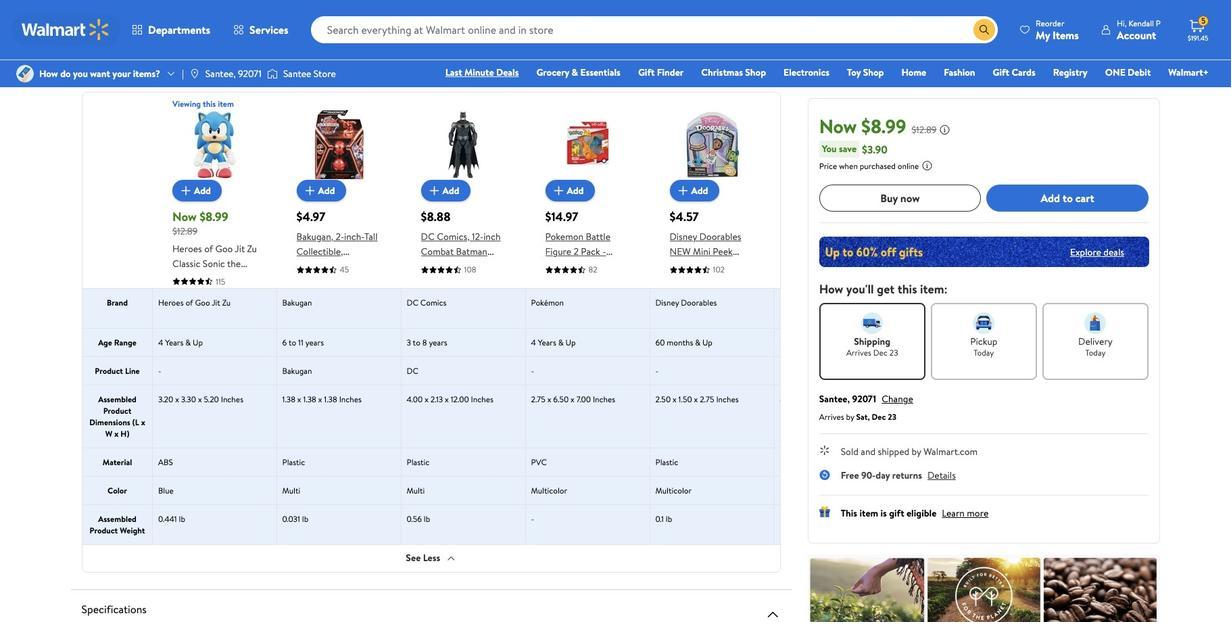 Task type: describe. For each thing, give the bounding box(es) containing it.
& for 1st 4 years & up cell from the left
[[185, 336, 191, 348]]

details
[[928, 469, 956, 482]]

lb for 0.56 lb
[[424, 513, 430, 524]]

and right '108'
[[477, 275, 492, 288]]

fashion
[[944, 66, 975, 79]]

today for pickup
[[974, 347, 995, 358]]

$8.88 group
[[421, 110, 506, 303]]

add to cart image for now
[[178, 183, 194, 199]]

heroes of goo jit zu
[[158, 297, 230, 308]]

1 horizontal spatial you
[[164, 20, 179, 34]]

up inside $8.88 dc comics, 12-inch combat batman action figure, kids toys for boys and girls ages 3 and up
[[489, 289, 501, 303]]

1 horizontal spatial item
[[860, 506, 879, 520]]

buy now button
[[820, 185, 982, 212]]

comics for 2nd 'dc comics' cell from left
[[794, 297, 820, 308]]

$8.99 for now $8.99
[[862, 113, 907, 139]]

details button
[[928, 469, 956, 482]]

and right sold
[[861, 445, 876, 458]]

arrives inside shipping arrives dec 23
[[847, 347, 872, 358]]

viewing
[[172, 98, 201, 110]]

4 plastic cell from the left
[[775, 448, 899, 476]]

not
[[620, 20, 634, 34]]

toys inside $8.88 dc comics, 12-inch combat batman action figure, kids toys for boys and girls ages 3 and up
[[421, 275, 439, 288]]

3 inches from the left
[[471, 393, 493, 405]]

learn more about strikethrough prices image
[[940, 124, 951, 135]]

services button
[[222, 14, 300, 46]]

information.
[[254, 20, 305, 34]]

styles
[[670, 289, 694, 303]]

$191.45
[[1188, 33, 1209, 43]]

2 horizontal spatial 3
[[780, 336, 784, 348]]

multi for third multi cell from right
[[282, 484, 300, 496]]

one
[[1105, 66, 1126, 79]]

1 plastic cell from the left
[[277, 448, 401, 476]]

add button for now
[[172, 180, 221, 202]]

weight
[[119, 524, 145, 536]]

see
[[528, 20, 542, 34]]

1 4.00 x 2.13 x 12.00 inches from the left
[[407, 393, 493, 405]]

1 1.38 from the left
[[282, 393, 295, 405]]

how do you want your items?
[[39, 67, 160, 80]]

row containing brand
[[82, 288, 1231, 328]]

inch inside now $8.99 $12.89 heroes of goo jit zu classic sonic the hedgehog hero - stretch sonic, 5 inch tall, boys, ages 4
[[239, 286, 256, 300]]

lb for 0.031 lb
[[302, 513, 308, 524]]

dimensions
[[89, 416, 130, 428]]

you'll
[[847, 281, 874, 298]]

account
[[1117, 27, 1156, 42]]

registry link
[[1047, 65, 1094, 80]]

grocery & essentials link
[[530, 65, 627, 80]]

2 plastic cell from the left
[[401, 448, 526, 476]]

price
[[820, 160, 838, 172]]

2 3 to 8 years cell from the left
[[775, 328, 899, 356]]

assembled product weight row header
[[82, 505, 152, 544]]

material row header
[[82, 448, 152, 476]]

now $8.99 $12.89 heroes of goo jit zu classic sonic the hedgehog hero - stretch sonic, 5 inch tall, boys, ages 4
[[172, 208, 257, 315]]

bakugan, 2-inch-tall collectible, customizable action figure, girl and boy toys image
[[304, 110, 374, 180]]

3 to 8 years for 1st 3 to 8 years cell from the left
[[407, 336, 447, 348]]

product for assembled product weight
[[89, 524, 118, 536]]

zu inside cell
[[222, 297, 230, 308]]

60
[[656, 336, 665, 348]]

it.
[[669, 20, 677, 34]]

santee
[[283, 67, 311, 80]]

gifting made easy image
[[820, 506, 830, 517]]

- cell down 60 months & up cell
[[650, 357, 775, 384]]

intent image for pickup image
[[974, 312, 995, 334]]

add to cart image for $4.57
[[675, 183, 691, 199]]

stretch
[[172, 286, 203, 300]]

peek
[[713, 245, 733, 258]]

row containing color
[[82, 476, 1231, 504]]

2.75 x 6.50 x 7.00 inches cell
[[526, 385, 650, 447]]

(l
[[132, 416, 139, 428]]

product line row header
[[82, 357, 152, 384]]

4 plastic from the left
[[780, 456, 803, 468]]

 image for how do you want your items?
[[16, 65, 34, 82]]

pickup
[[971, 335, 998, 348]]

2 2.75 from the left
[[700, 393, 714, 405]]

dc comics for second 'dc comics' cell from right
[[407, 297, 447, 308]]

$8.99 for now $8.99 $12.89 heroes of goo jit zu classic sonic the hedgehog hero - stretch sonic, 5 inch tall, boys, ages 4
[[199, 208, 228, 225]]

1 2.75 from the left
[[531, 393, 546, 405]]

age range row header
[[82, 328, 152, 356]]

features
[[545, 260, 581, 273]]

0 vertical spatial $12.89
[[912, 123, 937, 137]]

add inside add to cart button
[[1041, 191, 1061, 205]]

deals
[[1104, 245, 1125, 259]]

how for how do you want your items?
[[39, 67, 58, 80]]

inch inside $8.88 dc comics, 12-inch combat batman action figure, kids toys for boys and girls ages 3 and up
[[484, 230, 501, 243]]

boys
[[455, 275, 475, 288]]

collectible
[[710, 260, 754, 273]]

assembled for weight
[[98, 513, 136, 524]]

of inside now $8.99 $12.89 heroes of goo jit zu classic sonic the hedgehog hero - stretch sonic, 5 inch tall, boys, ages 4
[[204, 242, 213, 255]]

bakugan for heroes of goo jit zu
[[282, 297, 312, 308]]

8 for second 3 to 8 years cell
[[796, 336, 800, 348]]

1 multi cell from the left
[[277, 476, 401, 504]]

now $8.99 group
[[172, 110, 257, 315]]

pvc cell
[[526, 448, 650, 476]]

goo inside now $8.99 $12.89 heroes of goo jit zu classic sonic the hedgehog hero - stretch sonic, 5 inch tall, boys, ages 4
[[215, 242, 233, 255]]

- inside $14.97 pokemon battle figure 2 pack - features 4.5-inch charizard and 2-inch pikachu battle figures
[[603, 245, 606, 258]]

explore deals
[[1071, 245, 1125, 259]]

get
[[877, 281, 895, 298]]

2 multicolor cell from the left
[[650, 476, 775, 504]]

heroes inside now $8.99 $12.89 heroes of goo jit zu classic sonic the hedgehog hero - stretch sonic, 5 inch tall, boys, ages 4
[[172, 242, 202, 255]]

2 12.00 from the left
[[824, 393, 842, 405]]

this
[[841, 506, 858, 520]]

santee, 92071
[[205, 67, 262, 80]]

Search search field
[[311, 16, 998, 43]]

1 plastic from the left
[[282, 456, 305, 468]]

2 4 years & up cell from the left
[[526, 328, 650, 356]]

assembled product dimensions (l x w x h) row header
[[82, 385, 152, 447]]

arrives inside the santee, 92071 change arrives by sat, dec 23
[[820, 411, 845, 423]]

last
[[445, 66, 462, 79]]

doorables inside $4.57 disney doorables new mini peek series 10, collectible blind bag figures, styles may vary, kids toys for ages 5 up
[[700, 230, 741, 243]]

1 years from the left
[[165, 336, 183, 348]]

classic
[[172, 257, 200, 270]]

 image for santee, 92071
[[189, 68, 200, 79]]

to inside 6 to 11 years cell
[[289, 336, 296, 348]]

bag
[[693, 275, 708, 288]]

of inside heroes of goo jit zu cell
[[185, 297, 193, 308]]

for inside $4.57 disney doorables new mini peek series 10, collectible blind bag figures, styles may vary, kids toys for ages 5 up
[[709, 304, 721, 318]]

free
[[841, 469, 859, 482]]

girl
[[327, 275, 342, 288]]

$4.57 group
[[670, 110, 755, 333]]

2 years from the left
[[429, 336, 447, 348]]

2.50
[[656, 393, 671, 405]]

row containing now $8.99
[[82, 98, 1231, 333]]

legal information image
[[922, 160, 933, 171]]

and left we on the left top
[[568, 20, 582, 34]]

up to sixty percent off deals. shop now. image
[[820, 237, 1149, 267]]

figures,
[[710, 275, 743, 288]]

3 plastic from the left
[[656, 456, 678, 468]]

add button for $4.97
[[297, 180, 346, 202]]

now for now $8.99 $12.89 heroes of goo jit zu classic sonic the hedgehog hero - stretch sonic, 5 inch tall, boys, ages 4
[[172, 208, 196, 225]]

add for $8.88
[[443, 184, 459, 197]]

$14.97 pokemon battle figure 2 pack - features 4.5-inch charizard and 2-inch pikachu battle figures
[[545, 208, 630, 318]]

Walmart Site-Wide search field
[[311, 16, 998, 43]]

age
[[98, 336, 112, 348]]

3.20
[[158, 393, 173, 405]]

walmart+ link
[[1163, 65, 1215, 80]]

3 years from the left
[[802, 336, 821, 348]]

disney doorables
[[656, 297, 717, 308]]

boys,
[[190, 301, 212, 315]]

inches for 2.75 x 6.50 x 7.00 inches cell
[[593, 393, 615, 405]]

dc comics, 12-inch combat batman action figure, kids toys for boys and girls ages 3 and up image
[[428, 110, 499, 180]]

0.031
[[282, 513, 300, 524]]

pokemon battle figure 2 pack - features 4.5-inch charizard and 2-inch pikachu battle figures image
[[553, 110, 623, 180]]

search icon image
[[979, 24, 990, 35]]

ages inside now $8.99 $12.89 heroes of goo jit zu classic sonic the hedgehog hero - stretch sonic, 5 inch tall, boys, ages 4
[[214, 301, 234, 315]]

kids inside $4.57 disney doorables new mini peek series 10, collectible blind bag figures, styles may vary, kids toys for ages 5 up
[[670, 304, 687, 318]]

essentials
[[580, 66, 621, 79]]

2 4.00 from the left
[[780, 393, 796, 405]]

2 dc comics cell from the left
[[775, 288, 899, 328]]

action for $4.97
[[354, 260, 381, 273]]

batman
[[456, 245, 487, 258]]

assembled product dimensions (l x w x h)
[[89, 393, 145, 439]]

have
[[598, 20, 617, 34]]

3 plastic cell from the left
[[650, 448, 775, 476]]

$3.90
[[863, 142, 888, 157]]

gift for gift finder
[[638, 66, 655, 79]]

christmas shop link
[[695, 65, 772, 80]]

combat
[[421, 245, 454, 258]]

6 inches from the left
[[844, 393, 867, 405]]

dec inside the santee, 92071 change arrives by sat, dec 23
[[872, 411, 886, 423]]

8 for 1st 3 to 8 years cell from the left
[[422, 336, 427, 348]]

1 4 years & up cell from the left
[[152, 328, 277, 356]]

disclaimer
[[715, 20, 756, 34]]

toys inside $4.97 bakugan, 2-inch-tall collectible, customizable action figure, girl and boy toys
[[297, 289, 314, 303]]

santee, for santee, 92071
[[205, 67, 236, 80]]

to inside add to cart button
[[1063, 191, 1073, 205]]

add for now
[[194, 184, 211, 197]]

 image for santee store
[[267, 67, 278, 80]]

2 dc cell from the left
[[775, 357, 899, 384]]

23 inside the santee, 92071 change arrives by sat, dec 23
[[888, 411, 897, 423]]

intent image for shipping image
[[862, 312, 884, 334]]

0.1 lb cell
[[650, 505, 775, 544]]

now for now $8.99
[[820, 113, 857, 139]]

gift cards
[[993, 66, 1036, 79]]

delivery
[[1079, 335, 1113, 348]]

- down pvc
[[531, 513, 534, 524]]

2.13 for 2nd 4.00 x 2.13 x 12.00 inches cell from right
[[431, 393, 443, 405]]

92071 for santee, 92071 change arrives by sat, dec 23
[[853, 392, 877, 406]]

collectible,
[[297, 245, 343, 258]]

shop for christmas shop
[[745, 66, 766, 79]]

3 inside $8.88 dc comics, 12-inch combat batman action figure, kids toys for boys and girls ages 3 and up
[[465, 289, 470, 303]]

bakugan cell for dc
[[277, 357, 401, 384]]

customizable
[[297, 260, 352, 273]]

and left others
[[410, 20, 425, 34]]

11
[[298, 336, 303, 348]]

gift finder link
[[632, 65, 690, 80]]

santee, for santee, 92071 change arrives by sat, dec 23
[[820, 392, 850, 406]]

3 1.38 from the left
[[324, 393, 337, 405]]

brand row header
[[82, 288, 152, 328]]

how for how you'll get this item:
[[820, 281, 844, 298]]

4 for 1st 4 years & up cell from the left
[[158, 336, 163, 348]]

& right grocery
[[572, 66, 578, 79]]

3.20 x 3.30 x 5.20 inches cell
[[152, 385, 277, 447]]

walmart+
[[1169, 66, 1209, 79]]

sat,
[[857, 411, 870, 423]]

shipping arrives dec 23
[[847, 335, 899, 358]]

2 multicolor from the left
[[656, 484, 692, 496]]

1 vertical spatial this
[[898, 281, 918, 298]]

multi for 1st multi cell from the right
[[780, 484, 798, 496]]

5.20
[[204, 393, 219, 405]]

- down 60
[[656, 365, 659, 376]]

here,
[[544, 20, 565, 34]]

2.75 x 6.50 x 7.00 inches
[[531, 393, 615, 405]]

we aim to show you accurate product information. manufacturers, suppliers and others provide what you see here, and we have not verified it. see our disclaimer
[[98, 20, 756, 34]]

add to cart image for $8.88
[[426, 183, 443, 199]]

inches for 1.38 x 1.38 x 1.38 inches cell
[[339, 393, 362, 405]]

bakugan for -
[[282, 365, 312, 376]]

assembled for dimensions
[[98, 393, 136, 405]]

6.50
[[553, 393, 569, 405]]

row containing assembled product weight
[[82, 504, 1231, 544]]

age range
[[98, 336, 136, 348]]

2 multi cell from the left
[[401, 476, 526, 504]]

0.441 lb
[[158, 513, 185, 524]]

years inside cell
[[305, 336, 324, 348]]

assembled product weight
[[89, 513, 145, 536]]

add to cart image for $14.97
[[551, 183, 567, 199]]

1 multicolor from the left
[[531, 484, 567, 496]]

& for 60 months & up cell
[[695, 336, 701, 348]]

$4.97 group
[[297, 110, 382, 303]]

1 vertical spatial battle
[[579, 289, 604, 303]]

2 4.00 x 2.13 x 12.00 inches cell from the left
[[775, 385, 899, 447]]

1 dc cell from the left
[[401, 357, 526, 384]]

mini
[[693, 245, 711, 258]]

2.13 for 1st 4.00 x 2.13 x 12.00 inches cell from the right
[[804, 393, 816, 405]]

item:
[[921, 281, 948, 298]]

this inside row
[[203, 98, 216, 110]]

santee store
[[283, 67, 336, 80]]

price when purchased online
[[820, 160, 920, 172]]

add button for $14.97
[[545, 180, 595, 202]]

goo inside cell
[[195, 297, 210, 308]]

h)
[[120, 428, 129, 439]]

figure, for $4.97
[[297, 275, 325, 288]]

dec inside shipping arrives dec 23
[[874, 347, 888, 358]]

- cell down pvc cell
[[526, 505, 650, 544]]

5 inside $4.57 disney doorables new mini peek series 10, collectible blind bag figures, styles may vary, kids toys for ages 5 up
[[746, 304, 751, 318]]

abs cell
[[152, 448, 277, 476]]

delivery today
[[1079, 335, 1113, 358]]

see inside button
[[406, 551, 421, 565]]

2
[[574, 245, 579, 258]]

compare with similar items image
[[765, 68, 781, 84]]

dc inside $8.88 dc comics, 12-inch combat batman action figure, kids toys for boys and girls ages 3 and up
[[421, 230, 435, 243]]

2.50 x 1.50 x 2.75 inches cell
[[650, 385, 775, 447]]

registry
[[1053, 66, 1088, 79]]

doorables inside cell
[[681, 297, 717, 308]]

pokémon cell
[[526, 288, 650, 328]]

0.56 lb cell
[[401, 505, 526, 544]]

0 vertical spatial inch
[[599, 260, 617, 273]]



Task type: locate. For each thing, give the bounding box(es) containing it.
1 bakugan from the top
[[282, 297, 312, 308]]

0 horizontal spatial now
[[172, 208, 196, 225]]

1 lb from the left
[[179, 513, 185, 524]]

inches inside 3.20 x 3.30 x 5.20 inches cell
[[221, 393, 243, 405]]

arrives down intent image for shipping
[[847, 347, 872, 358]]

0 horizontal spatial see
[[406, 551, 421, 565]]

4 down pokémon
[[531, 336, 536, 348]]

2 gift from the left
[[993, 66, 1010, 79]]

10,
[[697, 260, 707, 273]]

1 horizontal spatial years
[[538, 336, 556, 348]]

1 horizontal spatial 92071
[[853, 392, 877, 406]]

action inside $8.88 dc comics, 12-inch combat batman action figure, kids toys for boys and girls ages 3 and up
[[421, 260, 448, 273]]

lb for 0.1 lb
[[666, 513, 672, 524]]

2 dc comics from the left
[[780, 297, 820, 308]]

add inside now $8.99 group
[[194, 184, 211, 197]]

item inside row
[[217, 98, 234, 110]]

dec down intent image for shipping
[[874, 347, 888, 358]]

1 add to cart image from the left
[[178, 183, 194, 199]]

 image left santee on the left top of page
[[267, 67, 278, 80]]

0 vertical spatial by
[[847, 411, 855, 423]]

4.5-
[[583, 260, 599, 273]]

1 multicolor cell from the left
[[526, 476, 650, 504]]

1 horizontal spatial 8
[[796, 336, 800, 348]]

add to cart image inside $4.57 group
[[675, 183, 691, 199]]

figure, inside $4.97 bakugan, 2-inch-tall collectible, customizable action figure, girl and boy toys
[[297, 275, 325, 288]]

- inside now $8.99 $12.89 heroes of goo jit zu classic sonic the hedgehog hero - stretch sonic, 5 inch tall, boys, ages 4
[[240, 271, 244, 285]]

4 inside now $8.99 $12.89 heroes of goo jit zu classic sonic the hedgehog hero - stretch sonic, 5 inch tall, boys, ages 4
[[236, 301, 242, 315]]

1 horizontal spatial ages
[[442, 289, 462, 303]]

- cell
[[152, 357, 277, 384], [526, 357, 650, 384], [650, 357, 775, 384], [526, 505, 650, 544]]

assembled up dimensions
[[98, 393, 136, 405]]

0 horizontal spatial item
[[217, 98, 234, 110]]

and inside $14.97 pokemon battle figure 2 pack - features 4.5-inch charizard and 2-inch pikachu battle figures
[[587, 275, 602, 288]]

reorder my items
[[1036, 17, 1079, 42]]

jit inside now $8.99 $12.89 heroes of goo jit zu classic sonic the hedgehog hero - stretch sonic, 5 inch tall, boys, ages 4
[[235, 242, 245, 255]]

you
[[164, 20, 179, 34], [511, 20, 526, 34], [73, 67, 88, 80]]

1 horizontal spatial today
[[1086, 347, 1106, 358]]

1 horizontal spatial 1.38
[[303, 393, 316, 405]]

0 horizontal spatial $12.89
[[172, 224, 197, 238]]

1 horizontal spatial see
[[682, 20, 697, 34]]

lb inside 'cell'
[[797, 513, 803, 524]]

1 comics from the left
[[420, 297, 447, 308]]

dc comics down combat
[[407, 297, 447, 308]]

heroes left boys,
[[158, 297, 183, 308]]

shop inside the christmas shop link
[[745, 66, 766, 79]]

inch
[[599, 260, 617, 273], [612, 275, 630, 288]]

store
[[314, 67, 336, 80]]

2 horizontal spatial you
[[511, 20, 526, 34]]

1 years from the left
[[305, 336, 324, 348]]

1 horizontal spatial  image
[[189, 68, 200, 79]]

1 vertical spatial see
[[406, 551, 421, 565]]

hero
[[217, 271, 238, 285]]

1 vertical spatial assembled
[[98, 513, 136, 524]]

$12.89 up classic
[[172, 224, 197, 238]]

kids inside $8.88 dc comics, 12-inch combat batman action figure, kids toys for boys and girls ages 3 and up
[[481, 260, 498, 273]]

inches for 3.20 x 3.30 x 5.20 inches cell on the left bottom of page
[[221, 393, 243, 405]]

doorables
[[700, 230, 741, 243], [681, 297, 717, 308]]

1 vertical spatial jit
[[211, 297, 220, 308]]

1 horizontal spatial gift
[[993, 66, 1010, 79]]

1 horizontal spatial 4
[[236, 301, 242, 315]]

4.00 x 2.13 x 12.00 inches cell
[[401, 385, 526, 447], [775, 385, 899, 447]]

inches for 2.50 x 1.50 x 2.75 inches cell
[[716, 393, 739, 405]]

$4.57 disney doorables new mini peek series 10, collectible blind bag figures, styles may vary, kids toys for ages 5 up
[[670, 208, 754, 333]]

multi cell up gifting made easy "icon"
[[775, 476, 899, 504]]

1 horizontal spatial by
[[912, 445, 922, 458]]

bakugan,
[[297, 230, 333, 243]]

plastic up 0.031 lb at the left of the page
[[282, 456, 305, 468]]

0 horizontal spatial shop
[[745, 66, 766, 79]]

1 vertical spatial santee,
[[820, 392, 850, 406]]

1 4.00 from the left
[[407, 393, 423, 405]]

eligible
[[907, 506, 937, 520]]

how left do
[[39, 67, 58, 80]]

$8.99 up sonic
[[199, 208, 228, 225]]

lb right 0.1
[[666, 513, 672, 524]]

add to cart image
[[178, 183, 194, 199], [675, 183, 691, 199]]

add inside $14.97 group
[[567, 184, 584, 197]]

60 months & up cell
[[650, 328, 775, 356]]

1 vertical spatial item
[[860, 506, 879, 520]]

add inside $4.97 'group'
[[318, 184, 335, 197]]

add for $4.97
[[318, 184, 335, 197]]

bakugan cell
[[277, 288, 401, 328], [277, 357, 401, 384]]

up inside 60 months & up cell
[[703, 336, 713, 348]]

0 horizontal spatial 4.00 x 2.13 x 12.00 inches
[[407, 393, 493, 405]]

1 inches from the left
[[221, 393, 243, 405]]

1 add to cart image from the left
[[302, 183, 318, 199]]

2 assembled from the top
[[98, 513, 136, 524]]

$14.97 group
[[545, 110, 631, 318]]

gift for gift cards
[[993, 66, 1010, 79]]

$12.89
[[912, 123, 937, 137], [172, 224, 197, 238]]

row containing assembled product dimensions (l x w x h)
[[82, 384, 1231, 447]]

0 horizontal spatial years
[[165, 336, 183, 348]]

0 horizontal spatial you
[[73, 67, 88, 80]]

1 vertical spatial inch
[[612, 275, 630, 288]]

2- right bakugan,
[[336, 230, 344, 243]]

add button inside the $8.88 group
[[421, 180, 470, 202]]

5 up 60 months & up cell
[[746, 304, 751, 318]]

92071 down services popup button
[[238, 67, 262, 80]]

0 horizontal spatial 4 years & up cell
[[152, 328, 277, 356]]

0 horizontal spatial dc comics
[[407, 297, 447, 308]]

$8.99 inside now $8.99 $12.89 heroes of goo jit zu classic sonic the hedgehog hero - stretch sonic, 5 inch tall, boys, ages 4
[[199, 208, 228, 225]]

brand
[[107, 297, 127, 308]]

today down intent image for pickup on the right of page
[[974, 347, 995, 358]]

bakugan cell down "girl"
[[277, 288, 401, 328]]

2 plastic from the left
[[407, 456, 430, 468]]

action down combat
[[421, 260, 448, 273]]

0 horizontal spatial of
[[185, 297, 193, 308]]

add for $14.97
[[567, 184, 584, 197]]

2 action from the left
[[421, 260, 448, 273]]

1 horizontal spatial now
[[820, 113, 857, 139]]

now up you
[[820, 113, 857, 139]]

2.13
[[431, 393, 443, 405], [804, 393, 816, 405]]

5 inches from the left
[[716, 393, 739, 405]]

2 horizontal spatial 1.38
[[324, 393, 337, 405]]

3 add button from the left
[[421, 180, 470, 202]]

item left is
[[860, 506, 879, 520]]

kids up up
[[670, 304, 687, 318]]

0 horizontal spatial how
[[39, 67, 58, 80]]

compare
[[81, 63, 125, 78]]

0 horizontal spatial 3
[[407, 336, 411, 348]]

1 horizontal spatial comics
[[794, 297, 820, 308]]

walmart image
[[22, 19, 110, 41]]

electronics
[[784, 66, 830, 79]]

add inside the $8.88 group
[[443, 184, 459, 197]]

add
[[194, 184, 211, 197], [318, 184, 335, 197], [443, 184, 459, 197], [567, 184, 584, 197], [691, 184, 708, 197], [1041, 191, 1061, 205]]

60 months & up
[[656, 336, 713, 348]]

2 inches from the left
[[339, 393, 362, 405]]

comics for second 'dc comics' cell from right
[[420, 297, 447, 308]]

1 vertical spatial by
[[912, 445, 922, 458]]

1 row from the top
[[82, 98, 1231, 333]]

up for 60 months & up cell
[[703, 336, 713, 348]]

color row header
[[82, 476, 152, 504]]

ages down boys
[[442, 289, 462, 303]]

3 to 8 years cell down you'll
[[775, 328, 899, 356]]

see left less
[[406, 551, 421, 565]]

disney doorables new mini peek series 10, collectible blind bag figures, styles may vary, kids toys for ages 5 up image
[[677, 110, 748, 180]]

of down hedgehog
[[185, 297, 193, 308]]

1 horizontal spatial jit
[[235, 242, 245, 255]]

2 bakugan cell from the top
[[277, 357, 401, 384]]

 image right "|"
[[189, 68, 200, 79]]

add to cart image up $4.97
[[302, 183, 318, 199]]

1 horizontal spatial 5
[[746, 304, 751, 318]]

1 8 from the left
[[422, 336, 427, 348]]

add to cart image for $4.97
[[302, 183, 318, 199]]

add to cart image up $14.97
[[551, 183, 567, 199]]

day
[[876, 469, 891, 482]]

see
[[682, 20, 697, 34], [406, 551, 421, 565]]

add to cart image
[[302, 183, 318, 199], [426, 183, 443, 199], [551, 183, 567, 199]]

toys inside $4.57 disney doorables new mini peek series 10, collectible blind bag figures, styles may vary, kids toys for ages 5 up
[[689, 304, 707, 318]]

figure, for $8.88
[[450, 260, 479, 273]]

lb for 0.441 lb
[[179, 513, 185, 524]]

2 vertical spatial 5
[[746, 304, 751, 318]]

1 horizontal spatial toys
[[421, 275, 439, 288]]

to
[[130, 20, 139, 34], [1063, 191, 1073, 205], [289, 336, 296, 348], [413, 336, 421, 348], [786, 336, 794, 348]]

row
[[82, 98, 1231, 333], [82, 288, 1231, 328], [82, 328, 1231, 356], [82, 356, 1231, 384], [82, 384, 1231, 447], [82, 447, 1231, 476], [82, 476, 1231, 504], [82, 504, 1231, 544]]

disney inside $4.57 disney doorables new mini peek series 10, collectible blind bag figures, styles may vary, kids toys for ages 5 up
[[670, 230, 697, 243]]

product left (l
[[103, 405, 131, 416]]

multi up 0.68
[[780, 484, 798, 496]]

1 vertical spatial for
[[709, 304, 721, 318]]

today down intent image for delivery
[[1086, 347, 1106, 358]]

1 vertical spatial heroes
[[158, 297, 183, 308]]

 image
[[16, 65, 34, 82], [267, 67, 278, 80], [189, 68, 200, 79]]

1 horizontal spatial of
[[204, 242, 213, 255]]

add to cart image inside $14.97 group
[[551, 183, 567, 199]]

we
[[98, 20, 111, 34]]

product inside row header
[[95, 365, 123, 376]]

& down tall,
[[185, 336, 191, 348]]

reorder
[[1036, 17, 1065, 29]]

0 horizontal spatial jit
[[211, 297, 220, 308]]

0 vertical spatial 92071
[[238, 67, 262, 80]]

2 shop from the left
[[863, 66, 884, 79]]

$8.88
[[421, 208, 451, 225]]

1 horizontal spatial 2.75
[[700, 393, 714, 405]]

0 vertical spatial this
[[203, 98, 216, 110]]

dec right sat,
[[872, 411, 886, 423]]

toys down may
[[689, 304, 707, 318]]

4 years & up for first 4 years & up cell from right
[[531, 336, 576, 348]]

3.30
[[181, 393, 196, 405]]

shipped
[[878, 445, 910, 458]]

ages inside $8.88 dc comics, 12-inch combat batman action figure, kids toys for boys and girls ages 3 and up
[[442, 289, 462, 303]]

dc comics for 2nd 'dc comics' cell from left
[[780, 297, 820, 308]]

multicolor cell
[[526, 476, 650, 504], [650, 476, 775, 504]]

4 years & up for 1st 4 years & up cell from the left
[[158, 336, 203, 348]]

1 vertical spatial toys
[[297, 289, 314, 303]]

1 horizontal spatial arrives
[[847, 347, 872, 358]]

you left see
[[511, 20, 526, 34]]

1 vertical spatial how
[[820, 281, 844, 298]]

up left pokémon
[[489, 289, 501, 303]]

for down may
[[709, 304, 721, 318]]

1 horizontal spatial inch
[[484, 230, 501, 243]]

line
[[125, 365, 139, 376]]

92071 for santee, 92071
[[238, 67, 262, 80]]

action for $8.88
[[421, 260, 448, 273]]

0 horizontal spatial toys
[[297, 289, 314, 303]]

3 multi from the left
[[780, 484, 798, 496]]

product
[[95, 365, 123, 376], [103, 405, 131, 416], [89, 524, 118, 536]]

& right months
[[695, 336, 701, 348]]

$8.88 dc comics, 12-inch combat batman action figure, kids toys for boys and girls ages 3 and up
[[421, 208, 501, 303]]

color
[[107, 484, 127, 496]]

23 inside shipping arrives dec 23
[[890, 347, 899, 358]]

inches inside 2.75 x 6.50 x 7.00 inches cell
[[593, 393, 615, 405]]

0 vertical spatial figure,
[[450, 260, 479, 273]]

minute
[[465, 66, 494, 79]]

up for first 4 years & up cell from right
[[566, 336, 576, 348]]

- right hero
[[240, 271, 244, 285]]

1 horizontal spatial add to cart image
[[426, 183, 443, 199]]

&
[[572, 66, 578, 79], [185, 336, 191, 348], [558, 336, 564, 348], [695, 336, 701, 348]]

1 dc comics from the left
[[407, 297, 447, 308]]

0 vertical spatial battle
[[586, 230, 611, 243]]

today inside 'delivery today'
[[1086, 347, 1106, 358]]

add for $4.57
[[691, 184, 708, 197]]

1 vertical spatial 92071
[[853, 392, 877, 406]]

we
[[585, 20, 596, 34]]

0 vertical spatial now
[[820, 113, 857, 139]]

0 horizontal spatial santee,
[[205, 67, 236, 80]]

1 gift from the left
[[638, 66, 655, 79]]

row header
[[82, 109, 152, 288]]

- cell up '7.00'
[[526, 357, 650, 384]]

2 add to cart image from the left
[[426, 183, 443, 199]]

1 horizontal spatial 12.00
[[824, 393, 842, 405]]

4 years & up cell down "pokémon" cell
[[526, 328, 650, 356]]

2- inside $14.97 pokemon battle figure 2 pack - features 4.5-inch charizard and 2-inch pikachu battle figures
[[604, 275, 612, 288]]

years
[[165, 336, 183, 348], [538, 336, 556, 348]]

92071 inside the santee, 92071 change arrives by sat, dec 23
[[853, 392, 877, 406]]

comics,
[[437, 230, 470, 243]]

up down figures
[[566, 336, 576, 348]]

ages down vary,
[[723, 304, 743, 318]]

3 to 8 years for second 3 to 8 years cell
[[780, 336, 821, 348]]

add to cart button
[[987, 185, 1149, 212]]

manufacturers,
[[308, 20, 370, 34]]

1 multi from the left
[[282, 484, 300, 496]]

plastic cell down 2.50 x 1.50 x 2.75 inches cell
[[650, 448, 775, 476]]

 image left do
[[16, 65, 34, 82]]

battle
[[586, 230, 611, 243], [579, 289, 604, 303]]

4 inches from the left
[[593, 393, 615, 405]]

inches inside 2.50 x 1.50 x 2.75 inches cell
[[716, 393, 739, 405]]

4 add button from the left
[[545, 180, 595, 202]]

sold and shipped by walmart.com
[[841, 445, 978, 458]]

santee,
[[205, 67, 236, 80], [820, 392, 850, 406]]

product line
[[95, 365, 139, 376]]

2 8 from the left
[[796, 336, 800, 348]]

7 row from the top
[[82, 476, 1231, 504]]

see right it.
[[682, 20, 697, 34]]

2 4.00 x 2.13 x 12.00 inches from the left
[[780, 393, 867, 405]]

1.38 x 1.38 x 1.38 inches cell
[[277, 385, 401, 447]]

0 horizontal spatial 4 years & up
[[158, 336, 203, 348]]

add button inside $4.97 'group'
[[297, 180, 346, 202]]

assembled inside assembled product dimensions (l x w x h)
[[98, 393, 136, 405]]

5 up '$191.45'
[[1202, 15, 1206, 27]]

this right viewing at left
[[203, 98, 216, 110]]

inches inside 1.38 x 1.38 x 1.38 inches cell
[[339, 393, 362, 405]]

2 add button from the left
[[297, 180, 346, 202]]

1 vertical spatial dec
[[872, 411, 886, 423]]

toys down customizable
[[297, 289, 314, 303]]

1 vertical spatial zu
[[222, 297, 230, 308]]

how you'll get this item:
[[820, 281, 948, 298]]

pack
[[581, 245, 600, 258]]

0 horizontal spatial dc comics cell
[[401, 288, 526, 328]]

1 today from the left
[[974, 347, 995, 358]]

jit inside cell
[[211, 297, 220, 308]]

now inside now $8.99 $12.89 heroes of goo jit zu classic sonic the hedgehog hero - stretch sonic, 5 inch tall, boys, ages 4
[[172, 208, 196, 225]]

add down "heroes of goo jit zu classic sonic the hedgehog hero - stretch sonic, 5 inch tall, boys, ages 4" image
[[194, 184, 211, 197]]

1 shop from the left
[[745, 66, 766, 79]]

specifications image
[[765, 606, 781, 622]]

you right show
[[164, 20, 179, 34]]

3 add to cart image from the left
[[551, 183, 567, 199]]

- up '2.75 x 6.50 x 7.00 inches'
[[531, 365, 534, 376]]

item down santee, 92071
[[217, 98, 234, 110]]

kids
[[481, 260, 498, 273], [670, 304, 687, 318]]

home link
[[896, 65, 933, 80]]

zu inside now $8.99 $12.89 heroes of goo jit zu classic sonic the hedgehog hero - stretch sonic, 5 inch tall, boys, ages 4
[[247, 242, 257, 255]]

kendall
[[1129, 17, 1154, 29]]

for inside $8.88 dc comics, 12-inch combat batman action figure, kids toys for boys and girls ages 3 and up
[[441, 275, 453, 288]]

of up sonic
[[204, 242, 213, 255]]

add button inside $14.97 group
[[545, 180, 595, 202]]

fashion link
[[938, 65, 982, 80]]

& for first 4 years & up cell from right
[[558, 336, 564, 348]]

add to cart image inside now $8.99 group
[[178, 183, 194, 199]]

santee, up sold
[[820, 392, 850, 406]]

lb for 0.68 lb
[[797, 513, 803, 524]]

disney inside disney doorables cell
[[656, 297, 679, 308]]

vary,
[[716, 289, 736, 303]]

product for assembled product dimensions (l x w x h)
[[103, 405, 131, 416]]

1 horizontal spatial 4 years & up
[[531, 336, 576, 348]]

toy
[[847, 66, 861, 79]]

pickup today
[[971, 335, 998, 358]]

0.1
[[656, 513, 664, 524]]

0 horizontal spatial  image
[[16, 65, 34, 82]]

2 2.13 from the left
[[804, 393, 816, 405]]

add to cart image down "heroes of goo jit zu classic sonic the hedgehog hero - stretch sonic, 5 inch tall, boys, ages 4" image
[[178, 183, 194, 199]]

change button
[[882, 392, 914, 406]]

shop inside toy shop 'link'
[[863, 66, 884, 79]]

1 horizontal spatial $8.99
[[862, 113, 907, 139]]

abs
[[158, 456, 173, 468]]

santee, inside the santee, 92071 change arrives by sat, dec 23
[[820, 392, 850, 406]]

$8.99 up $3.90
[[862, 113, 907, 139]]

add button for $4.57
[[670, 180, 719, 202]]

plastic cell down 1.38 x 1.38 x 1.38 inches cell
[[277, 448, 401, 476]]

dc comics cell up shipping
[[775, 288, 899, 328]]

dc cell
[[401, 357, 526, 384], [775, 357, 899, 384]]

explore
[[1071, 245, 1102, 259]]

5 inside now $8.99 $12.89 heroes of goo jit zu classic sonic the hedgehog hero - stretch sonic, 5 inch tall, boys, ages 4
[[232, 286, 237, 300]]

now
[[901, 191, 920, 205]]

1 2.13 from the left
[[431, 393, 443, 405]]

1 horizontal spatial santee,
[[820, 392, 850, 406]]

2 3 to 8 years from the left
[[780, 336, 821, 348]]

you right do
[[73, 67, 88, 80]]

6 row from the top
[[82, 447, 1231, 476]]

1 vertical spatial 5
[[232, 286, 237, 300]]

1 action from the left
[[354, 260, 381, 273]]

- cell up 5.20
[[152, 357, 277, 384]]

show
[[141, 20, 162, 34]]

plastic up 0.1 lb
[[656, 456, 678, 468]]

5 $191.45
[[1188, 15, 1209, 43]]

2 vertical spatial toys
[[689, 304, 707, 318]]

multicolor cell down pvc cell
[[526, 476, 650, 504]]

2 multi from the left
[[407, 484, 425, 496]]

4 years & up cell
[[152, 328, 277, 356], [526, 328, 650, 356]]

4 for first 4 years & up cell from right
[[531, 336, 536, 348]]

8 row from the top
[[82, 504, 1231, 544]]

explore deals link
[[1065, 240, 1130, 264]]

1 horizontal spatial years
[[429, 336, 447, 348]]

2 4 years & up from the left
[[531, 336, 576, 348]]

viewing this item
[[172, 98, 234, 110]]

2 horizontal spatial 5
[[1202, 15, 1206, 27]]

this right get
[[898, 281, 918, 298]]

3 row from the top
[[82, 328, 1231, 356]]

1 bakugan cell from the top
[[277, 288, 401, 328]]

12.00
[[451, 393, 469, 405], [824, 393, 842, 405]]

4
[[236, 301, 242, 315], [158, 336, 163, 348], [531, 336, 536, 348]]

figure, up boys
[[450, 260, 479, 273]]

doorables down bag
[[681, 297, 717, 308]]

pokemon
[[545, 230, 584, 243]]

is
[[881, 506, 887, 520]]

0 horizontal spatial figure,
[[297, 275, 325, 288]]

0.441 lb cell
[[152, 505, 277, 544]]

hi,
[[1117, 17, 1127, 29]]

product left the weight
[[89, 524, 118, 536]]

by inside the santee, 92071 change arrives by sat, dec 23
[[847, 411, 855, 423]]

0 horizontal spatial 4.00 x 2.13 x 12.00 inches cell
[[401, 385, 526, 447]]

2 years from the left
[[538, 336, 556, 348]]

blue cell
[[152, 476, 277, 504]]

see less
[[406, 551, 440, 565]]

multi
[[282, 484, 300, 496], [407, 484, 425, 496], [780, 484, 798, 496]]

1 horizontal spatial 2-
[[604, 275, 612, 288]]

battle down 82
[[579, 289, 604, 303]]

0.68 lb
[[780, 513, 803, 524]]

specifications
[[81, 601, 147, 616]]

5 row from the top
[[82, 384, 1231, 447]]

add up $4.97
[[318, 184, 335, 197]]

0 vertical spatial 5
[[1202, 15, 1206, 27]]

plastic cell up gifting made easy "icon"
[[775, 448, 899, 476]]

-
[[603, 245, 606, 258], [240, 271, 244, 285], [158, 365, 161, 376], [531, 365, 534, 376], [656, 365, 659, 376], [531, 513, 534, 524]]

and right "girl"
[[344, 275, 359, 288]]

6 to 11 years cell
[[277, 328, 401, 356]]

3.20 x 3.30 x 5.20 inches
[[158, 393, 243, 405]]

action inside $4.97 bakugan, 2-inch-tall collectible, customizable action figure, girl and boy toys
[[354, 260, 381, 273]]

2.75 right 1.50 on the bottom of page
[[700, 393, 714, 405]]

0 horizontal spatial 5
[[232, 286, 237, 300]]

bakugan cell for dc comics
[[277, 288, 401, 328]]

and down boys
[[472, 289, 487, 303]]

2 horizontal spatial years
[[802, 336, 821, 348]]

2- inside $4.97 bakugan, 2-inch-tall collectible, customizable action figure, girl and boy toys
[[336, 230, 344, 243]]

0 vertical spatial kids
[[481, 260, 498, 273]]

by left sat,
[[847, 411, 855, 423]]

today for delivery
[[1086, 347, 1106, 358]]

2 row from the top
[[82, 288, 1231, 328]]

1 horizontal spatial 3 to 8 years cell
[[775, 328, 899, 356]]

0 vertical spatial item
[[217, 98, 234, 110]]

102
[[713, 264, 725, 275]]

bakugan cell down 6 to 11 years cell
[[277, 357, 401, 384]]

shop for toy shop
[[863, 66, 884, 79]]

1 4 years & up from the left
[[158, 336, 203, 348]]

do
[[60, 67, 71, 80]]

intent image for delivery image
[[1085, 312, 1107, 334]]

1 vertical spatial bakugan cell
[[277, 357, 401, 384]]

sonic,
[[205, 286, 229, 300]]

row containing product line
[[82, 356, 1231, 384]]

action up boy
[[354, 260, 381, 273]]

items
[[1053, 27, 1079, 42]]

2- right 82
[[604, 275, 612, 288]]

1 horizontal spatial add to cart image
[[675, 183, 691, 199]]

assembled inside assembled product weight
[[98, 513, 136, 524]]

arrives left sat,
[[820, 411, 845, 423]]

product inside assembled product dimensions (l x w x h)
[[103, 405, 131, 416]]

multicolor up 0.1 lb
[[656, 484, 692, 496]]

1 horizontal spatial shop
[[863, 66, 884, 79]]

your
[[112, 67, 131, 80]]

5 add button from the left
[[670, 180, 719, 202]]

heroes of goo jit zu cell
[[152, 288, 277, 328]]

1 dc comics cell from the left
[[401, 288, 526, 328]]

add left cart
[[1041, 191, 1061, 205]]

1 vertical spatial $12.89
[[172, 224, 197, 238]]

0 vertical spatial bakugan
[[282, 297, 312, 308]]

now
[[820, 113, 857, 139], [172, 208, 196, 225]]

0 vertical spatial doorables
[[700, 230, 741, 243]]

grocery & essentials
[[537, 66, 621, 79]]

23 up "change"
[[890, 347, 899, 358]]

for left boys
[[441, 275, 453, 288]]

4 lb from the left
[[666, 513, 672, 524]]

today inside pickup today
[[974, 347, 995, 358]]

3 to 8 years cell
[[401, 328, 526, 356], [775, 328, 899, 356]]

2 today from the left
[[1086, 347, 1106, 358]]

add inside $4.57 group
[[691, 184, 708, 197]]

kids right '108'
[[481, 260, 498, 273]]

2 lb from the left
[[302, 513, 308, 524]]

0 horizontal spatial add to cart image
[[178, 183, 194, 199]]

4 years & up cell down heroes of goo jit zu cell in the left of the page
[[152, 328, 277, 356]]

heroes of goo jit zu classic sonic the hedgehog hero - stretch sonic, 5 inch tall, boys, ages 4 image
[[180, 110, 250, 180]]

1 4.00 x 2.13 x 12.00 inches cell from the left
[[401, 385, 526, 447]]

1 assembled from the top
[[98, 393, 136, 405]]

2 add to cart image from the left
[[675, 183, 691, 199]]

add button inside $4.57 group
[[670, 180, 719, 202]]

disney doorables cell
[[650, 288, 775, 328]]

0 horizontal spatial gift
[[638, 66, 655, 79]]

years down figures
[[538, 336, 556, 348]]

2 comics from the left
[[794, 297, 820, 308]]

dc comics left you'll
[[780, 297, 820, 308]]

0.56 lb
[[407, 513, 430, 524]]

assembled down color
[[98, 513, 136, 524]]

jit up the
[[235, 242, 245, 255]]

1 horizontal spatial 4 years & up cell
[[526, 328, 650, 356]]

4 row from the top
[[82, 356, 1231, 384]]

1 3 to 8 years from the left
[[407, 336, 447, 348]]

row containing age range
[[82, 328, 1231, 356]]

1 12.00 from the left
[[451, 393, 469, 405]]

hedgehog
[[172, 271, 215, 285]]

and inside $4.97 bakugan, 2-inch-tall collectible, customizable action figure, girl and boy toys
[[344, 275, 359, 288]]

multi cell
[[277, 476, 401, 504], [401, 476, 526, 504], [775, 476, 899, 504]]

- right "line"
[[158, 365, 161, 376]]

ages inside $4.57 disney doorables new mini peek series 10, collectible blind bag figures, styles may vary, kids toys for ages 5 up
[[723, 304, 743, 318]]

compare with similar items
[[81, 63, 208, 78]]

1.38 down 6 to 11 years
[[303, 393, 316, 405]]

$12.89 inside now $8.99 $12.89 heroes of goo jit zu classic sonic the hedgehog hero - stretch sonic, 5 inch tall, boys, ages 4
[[172, 224, 197, 238]]

1 vertical spatial goo
[[195, 297, 210, 308]]

2 1.38 from the left
[[303, 393, 316, 405]]

1 horizontal spatial 3
[[465, 289, 470, 303]]

3 to 8 years cell down girls
[[401, 328, 526, 356]]

jit down 115
[[211, 297, 220, 308]]

3 lb from the left
[[424, 513, 430, 524]]

5 lb from the left
[[797, 513, 803, 524]]

lb right 0.56
[[424, 513, 430, 524]]

figure, inside $8.88 dc comics, 12-inch combat batman action figure, kids toys for boys and girls ages 3 and up
[[450, 260, 479, 273]]

heroes inside cell
[[158, 297, 183, 308]]

less
[[423, 551, 440, 565]]

row containing material
[[82, 447, 1231, 476]]

92071
[[238, 67, 262, 80], [853, 392, 877, 406]]

1 add button from the left
[[172, 180, 221, 202]]

23 down "change"
[[888, 411, 897, 423]]

add button inside now $8.99 group
[[172, 180, 221, 202]]

dc comics cell
[[401, 288, 526, 328], [775, 288, 899, 328]]

add button for $8.88
[[421, 180, 470, 202]]

0 horizontal spatial 3 to 8 years
[[407, 336, 447, 348]]

1 horizontal spatial 4.00
[[780, 393, 796, 405]]

2 bakugan from the top
[[282, 365, 312, 376]]

up
[[670, 319, 680, 333]]

product left "line"
[[95, 365, 123, 376]]

5 inside 5 $191.45
[[1202, 15, 1206, 27]]

plastic up 0.56 lb
[[407, 456, 430, 468]]

1 3 to 8 years cell from the left
[[401, 328, 526, 356]]

product inside assembled product weight
[[89, 524, 118, 536]]

0.68 lb cell
[[775, 505, 899, 544]]

3 multi cell from the left
[[775, 476, 899, 504]]

0 horizontal spatial $8.99
[[199, 208, 228, 225]]

0 horizontal spatial comics
[[420, 297, 447, 308]]

multi for second multi cell from the right
[[407, 484, 425, 496]]

purchased
[[860, 160, 896, 172]]

6 to 11 years
[[282, 336, 324, 348]]

0.031 lb cell
[[277, 505, 401, 544]]

1 vertical spatial now
[[172, 208, 196, 225]]

plastic cell
[[277, 448, 401, 476], [401, 448, 526, 476], [650, 448, 775, 476], [775, 448, 899, 476]]

accurate
[[181, 20, 217, 34]]

shop right christmas
[[745, 66, 766, 79]]

items?
[[133, 67, 160, 80]]

toy shop link
[[841, 65, 890, 80]]

0 horizontal spatial 2.13
[[431, 393, 443, 405]]

2 horizontal spatial ages
[[723, 304, 743, 318]]

battle up the pack at the top of page
[[586, 230, 611, 243]]

up for 1st 4 years & up cell from the left
[[192, 336, 203, 348]]



Task type: vqa. For each thing, say whether or not it's contained in the screenshot.
How do you want your items?'s  image
yes



